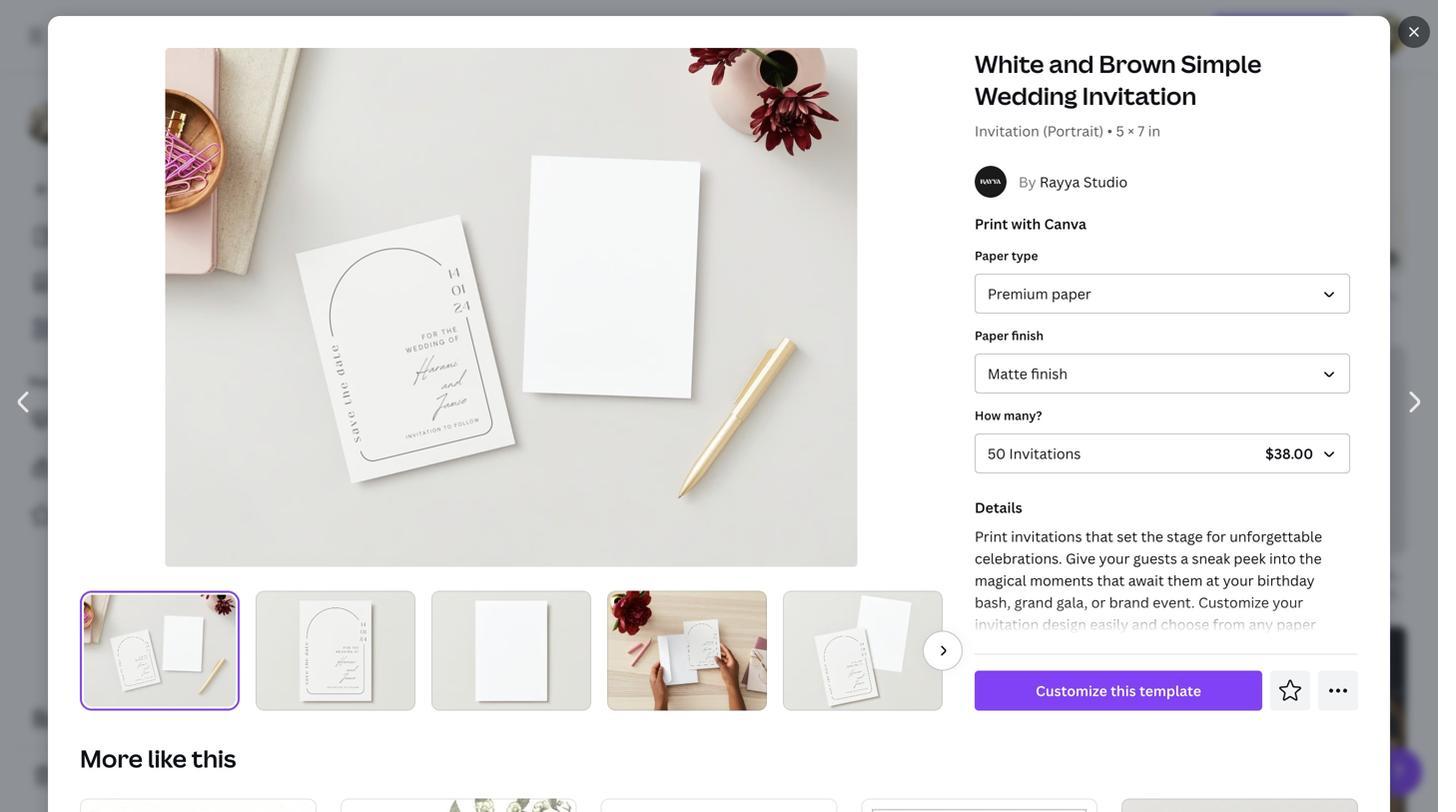 Task type: locate. For each thing, give the bounding box(es) containing it.
1 vertical spatial finish
[[1031, 364, 1068, 383]]

by inside grey minimalist wedding invitation invitation by after.room
[[836, 454, 850, 471]]

in right the 7
[[1148, 121, 1161, 140]]

0 horizontal spatial simple
[[666, 518, 713, 537]]

that left set
[[1086, 527, 1114, 546]]

team down autumn
[[1161, 111, 1191, 127]]

brown up invitation by rayya studio 'link'
[[619, 518, 662, 537]]

sun
[[1084, 111, 1106, 127], [622, 175, 644, 192]]

details print invitations that set the stage for unforgettable celebrations. give your guests a sneak peek into the magical moments that await them at your birthday bash, grand gala, or brand event. customize your invitation design easily and choose from any paper options and product finishes to print your invitations in no time.
[[975, 498, 1347, 678]]

wedding inside flower floral wedding invitation link
[[1100, 453, 1159, 472]]

floral inside the wedding invitation green sage and white floral invitation by sun flower's team
[[831, 153, 870, 172]]

this left template
[[1111, 681, 1136, 700]]

your down set
[[1099, 549, 1130, 568]]

1 horizontal spatial rayya
[[1040, 172, 1080, 191]]

team inside the wedding invitation green sage and white floral invitation by sun flower's team
[[699, 175, 729, 192]]

wedding cards
[[777, 606, 875, 625]]

finish
[[1012, 327, 1044, 344], [1031, 364, 1068, 383]]

creators
[[70, 410, 128, 429]]

create a team
[[64, 710, 158, 729]]

green cursive floral boho wedding invitation details image
[[276, 686, 483, 812]]

by down white and brown simple wedding invitation link
[[605, 540, 619, 556]]

rayya right by
[[1040, 172, 1080, 191]]

brown
[[1099, 47, 1176, 80], [619, 518, 662, 537]]

1 vertical spatial that
[[1097, 571, 1125, 590]]

paper right any
[[1277, 615, 1316, 634]]

1 vertical spatial paper
[[1277, 615, 1316, 634]]

by left designs
[[1298, 586, 1312, 603]]

None search field
[[838, 16, 1078, 56]]

0 horizontal spatial in
[[1148, 121, 1161, 140]]

green
[[679, 153, 720, 172]]

gray simple minimalist floral typography wedding invitation image
[[968, 796, 1175, 812]]

1 horizontal spatial the
[[1300, 549, 1322, 568]]

studio down "•"
[[1084, 172, 1128, 191]]

finish right matte
[[1031, 364, 1068, 383]]

in down designs
[[1334, 637, 1347, 656]]

team
[[123, 710, 158, 729]]

team down the gold & white floral happy wedding invitation link
[[907, 175, 938, 191]]

invitation by katexlab link
[[316, 0, 483, 19]]

details
[[975, 498, 1023, 517]]

0 horizontal spatial flower's
[[647, 175, 696, 192]]

happy
[[911, 153, 956, 172]]

0 vertical spatial print
[[975, 214, 1008, 233]]

and inside the wedding invitation green sage and white floral invitation by sun flower's team
[[759, 153, 785, 172]]

create a team button
[[16, 699, 260, 739]]

1 horizontal spatial sun
[[1084, 111, 1106, 127]]

paper left type
[[975, 247, 1009, 264]]

and up (portrait)
[[1049, 47, 1094, 80]]

wedding inside grey minimalist wedding invitation invitation by after.room
[[888, 433, 947, 451]]

sage
[[723, 153, 756, 172]]

studio down white and brown simple wedding invitation link
[[660, 540, 698, 556]]

invitations
[[1011, 527, 1082, 546], [1260, 637, 1331, 656], [907, 654, 978, 673]]

0 vertical spatial finish
[[1012, 327, 1044, 344]]

finish inside matte finish button
[[1031, 364, 1068, 383]]

0 vertical spatial studio
[[1084, 172, 1128, 191]]

0 vertical spatial flower's
[[1109, 111, 1158, 127]]

grand
[[1014, 593, 1053, 612]]

1 vertical spatial flower's
[[647, 175, 696, 192]]

1 horizontal spatial brown
[[1099, 47, 1176, 80]]

wedding for wedding cards
[[777, 606, 835, 625]]

simple up invitation by rayya studio 'link'
[[666, 518, 713, 537]]

by inside invitation by gcreative link
[[374, 645, 388, 662]]

by left opticaly
[[374, 365, 388, 382]]

by inside invitation by katexlab "link"
[[374, 1, 388, 17]]

2 print from the top
[[975, 527, 1008, 546]]

finish up "matte finish"
[[1012, 327, 1044, 344]]

simple up orange
[[1181, 47, 1262, 80]]

template
[[1140, 681, 1201, 700]]

0 vertical spatial customize
[[1199, 593, 1269, 612]]

guests
[[1133, 549, 1177, 568]]

set
[[1117, 527, 1138, 546]]

invitation inside grey minimalist wedding invitation invitation by after.room
[[777, 454, 833, 471]]

invitation by sun flower's team link for autumn
[[1008, 109, 1191, 129]]

wedding left the cards
[[777, 606, 835, 625]]

flower's down the 'wedding invitation autumn orange floral' link
[[1109, 111, 1158, 127]]

that up the or
[[1097, 571, 1125, 590]]

1 horizontal spatial customize
[[1199, 593, 1269, 612]]

0 vertical spatial wedding
[[777, 558, 835, 577]]

invitations left time.
[[907, 654, 978, 673]]

customize
[[1199, 593, 1269, 612], [1036, 681, 1107, 700]]

×
[[1128, 121, 1135, 140]]

rayya down white and brown simple wedding invitation link
[[622, 540, 657, 556]]

invitation by sun flower's team link
[[1008, 109, 1191, 129], [547, 174, 729, 194]]

2 wedding from the top
[[777, 606, 835, 625]]

invitation up options
[[975, 615, 1039, 634]]

0 vertical spatial sun
[[1084, 111, 1106, 127]]

invitation by designs for makers link
[[1239, 585, 1426, 605]]

0 vertical spatial this
[[1111, 681, 1136, 700]]

wedding inside the wedding invitation green sage and white floral invitation by sun flower's team
[[547, 153, 606, 172]]

and right sage
[[759, 153, 785, 172]]

0 horizontal spatial the
[[1141, 527, 1164, 546]]

0 vertical spatial a
[[1181, 549, 1189, 568]]

invitation
[[951, 433, 1016, 451], [975, 615, 1039, 634]]

trash
[[64, 767, 100, 786]]

invitation by gcreative link
[[316, 644, 483, 664]]

wedding for wedding reception invitations
[[777, 654, 835, 673]]

from
[[1213, 615, 1246, 634]]

bash,
[[975, 593, 1011, 612]]

print down details
[[975, 527, 1008, 546]]

2 vertical spatial wedding
[[777, 654, 835, 673]]

by down minimalist
[[836, 454, 850, 471]]

0 horizontal spatial invitations
[[907, 654, 978, 673]]

floral right flower
[[1058, 453, 1097, 472]]

flower's
[[1109, 111, 1158, 127], [647, 175, 696, 192]]

0 horizontal spatial sun
[[622, 175, 644, 192]]

brown up the 'wedding invitation autumn orange floral' link
[[1099, 47, 1176, 80]]

floral up nguyen's at the right
[[869, 153, 908, 172]]

minimalist old rose pink arch wedding invitation image
[[738, 711, 944, 812]]

50
[[988, 444, 1006, 463]]

1 horizontal spatial simple
[[1181, 47, 1262, 80]]

sun left "•"
[[1084, 111, 1106, 127]]

a
[[1181, 549, 1189, 568], [112, 710, 120, 729]]

paper right premium
[[1052, 284, 1091, 303]]

0 horizontal spatial team
[[699, 175, 729, 192]]

and up finishes
[[1132, 615, 1158, 634]]

sneak
[[1192, 549, 1231, 568]]

sun inside the wedding invitation green sage and white floral invitation by sun flower's team
[[622, 175, 644, 192]]

0 horizontal spatial studio
[[660, 540, 698, 556]]

brown inside white and brown simple wedding invitation invitation (portrait) • 5 × 7 in
[[1099, 47, 1176, 80]]

invitations down any
[[1260, 637, 1331, 656]]

invitation by nguyen's team link
[[777, 173, 944, 193]]

white inside white and brown simple wedding invitation invitation (portrait) • 5 × 7 in
[[975, 47, 1044, 80]]

this right like
[[192, 742, 236, 775]]

wedding
[[777, 558, 835, 577], [777, 606, 835, 625], [777, 654, 835, 673]]

invitation by sun flower's team link for green
[[547, 174, 729, 194]]

the right into
[[1300, 549, 1322, 568]]

finish for paper finish
[[1012, 327, 1044, 344]]

brown for white and brown simple wedding invitation invitation (portrait) • 5 × 7 in
[[1099, 47, 1176, 80]]

1 vertical spatial the
[[1300, 549, 1322, 568]]

0 vertical spatial simple
[[1181, 47, 1262, 80]]

a inside button
[[112, 710, 120, 729]]

floral right orange
[[1251, 89, 1290, 108]]

related searches
[[746, 509, 861, 528]]

wedding inside white and brown simple wedding invitation invitation by rayya studio
[[716, 518, 776, 537]]

by left gcreative
[[374, 645, 388, 662]]

1 horizontal spatial team
[[907, 175, 938, 191]]

sun inside wedding invitation autumn orange floral invitation by sun flower's team
[[1084, 111, 1106, 127]]

and down design
[[1030, 637, 1055, 656]]

white inside gold & white floral happy wedding invitation invitation by nguyen's team
[[826, 153, 866, 172]]

0 horizontal spatial invitation by sun flower's team link
[[547, 174, 729, 194]]

1 horizontal spatial flower's
[[1109, 111, 1158, 127]]

1 paper from the top
[[975, 247, 1009, 264]]

you
[[132, 410, 156, 429]]

0 horizontal spatial paper
[[1052, 284, 1091, 303]]

white classic minimalist wedding invitation image
[[861, 799, 1098, 812]]

sun down wedding invitation green sage and white floral link
[[622, 175, 644, 192]]

flower's inside wedding invitation autumn orange floral invitation by sun flower's team
[[1109, 111, 1158, 127]]

flower's down green
[[647, 175, 696, 192]]

invitation down how
[[951, 433, 1016, 451]]

no
[[975, 659, 992, 678]]

customize this template link
[[975, 671, 1263, 711]]

simple inside white and brown simple wedding invitation invitation by rayya studio
[[666, 518, 713, 537]]

invitations up celebrations.
[[1011, 527, 1082, 546]]

wedding down related searches
[[777, 558, 835, 577]]

1 vertical spatial wedding
[[777, 606, 835, 625]]

in
[[1148, 121, 1161, 140], [1334, 637, 1347, 656]]

•
[[1107, 121, 1113, 140]]

wedding link
[[738, 543, 944, 591]]

brown inside white and brown simple wedding invitation invitation by rayya studio
[[619, 518, 662, 537]]

opticaly
[[391, 365, 438, 382]]

invitations inside 'link'
[[907, 654, 978, 673]]

paper up matte
[[975, 327, 1009, 344]]

into
[[1269, 549, 1296, 568]]

1 vertical spatial customize
[[1036, 681, 1107, 700]]

2 horizontal spatial team
[[1161, 111, 1191, 127]]

1 print from the top
[[975, 214, 1008, 233]]

team down wedding invitation green sage and white floral link
[[699, 175, 729, 192]]

0 horizontal spatial rayya
[[622, 540, 657, 556]]

to
[[1171, 637, 1186, 656]]

1 vertical spatial simple
[[666, 518, 713, 537]]

designs
[[1315, 586, 1360, 603]]

floral inside wedding invitation autumn orange floral invitation by sun flower's team
[[1251, 89, 1290, 108]]

wedding invitation (invitation (portrait)) image
[[1199, 627, 1406, 812]]

customize up from
[[1199, 593, 1269, 612]]

minimalist
[[813, 433, 884, 451]]

1 vertical spatial a
[[112, 710, 120, 729]]

0 vertical spatial in
[[1148, 121, 1161, 140]]

1 horizontal spatial invitation by sun flower's team link
[[1008, 109, 1191, 129]]

the up guests
[[1141, 527, 1164, 546]]

by left katexlab
[[374, 1, 388, 17]]

white and brown simple wedding invitation invitation by rayya studio
[[547, 518, 845, 556]]

a down stage
[[1181, 549, 1189, 568]]

invitation by designs for makers
[[1239, 586, 1426, 603]]

5
[[1116, 121, 1124, 140]]

and up invitation by rayya studio 'link'
[[590, 518, 615, 537]]

1 vertical spatial sun
[[622, 175, 644, 192]]

1 horizontal spatial a
[[1181, 549, 1189, 568]]

by left "•"
[[1067, 111, 1081, 127]]

the wedding invitation watercolor invitation portrait image
[[1199, 0, 1406, 274]]

2 paper from the top
[[975, 327, 1009, 344]]

0 vertical spatial the
[[1141, 527, 1164, 546]]

reception
[[838, 654, 903, 673]]

1 horizontal spatial paper
[[1277, 615, 1316, 634]]

0 vertical spatial rayya
[[1040, 172, 1080, 191]]

any
[[1249, 615, 1273, 634]]

them
[[1168, 571, 1203, 590]]

by left nguyen's at the right
[[836, 175, 850, 191]]

celebrations.
[[975, 549, 1062, 568]]

white and beige minimalistic calendar wedding invitation image
[[80, 799, 316, 812]]

0 vertical spatial invitation
[[951, 433, 1016, 451]]

grey minimalist wedding invitation image
[[738, 215, 944, 422]]

wedding reception invitations link
[[738, 639, 978, 687]]

orange
[[1199, 89, 1248, 108]]

Paper type button
[[975, 274, 1350, 314]]

0 horizontal spatial customize
[[1036, 681, 1107, 700]]

a inside the details print invitations that set the stage for unforgettable celebrations. give your guests a sneak peek into the magical moments that await them at your birthday bash, grand gala, or brand event. customize your invitation design easily and choose from any paper options and product finishes to print your invitations in no time.
[[1181, 549, 1189, 568]]

1 horizontal spatial in
[[1334, 637, 1347, 656]]

invitation
[[316, 1, 371, 17], [1082, 79, 1197, 112], [1071, 89, 1137, 108], [1008, 111, 1064, 127], [975, 121, 1040, 140], [1022, 153, 1088, 172], [609, 153, 676, 172], [777, 175, 833, 191], [547, 175, 602, 192], [1239, 306, 1295, 323], [316, 365, 371, 382], [1163, 453, 1229, 472], [777, 454, 833, 471], [779, 518, 845, 537], [547, 540, 602, 556], [1239, 586, 1295, 603], [316, 645, 371, 662]]

invitation by katexlab
[[316, 1, 440, 17]]

1 vertical spatial studio
[[660, 540, 698, 556]]

0 horizontal spatial brown
[[619, 518, 662, 537]]

1 vertical spatial rayya
[[622, 540, 657, 556]]

top level navigation element
[[176, 16, 790, 56]]

your
[[1099, 549, 1130, 568], [1223, 571, 1254, 590], [1273, 593, 1304, 612], [1225, 637, 1256, 656]]

searches
[[801, 509, 861, 528]]

gold
[[777, 153, 810, 172]]

content
[[58, 373, 105, 390]]

by left "whoops"
[[1298, 306, 1312, 323]]

event.
[[1153, 593, 1195, 612]]

paper inside button
[[1052, 284, 1091, 303]]

many?
[[1004, 407, 1042, 424]]

invitations
[[1009, 444, 1081, 463]]

invitation by whoops link
[[1239, 305, 1406, 325]]

pink and white elegant floral wedding invitation image
[[968, 516, 1175, 723]]

finish for matte finish
[[1031, 364, 1068, 383]]

floral
[[1251, 89, 1290, 108], [869, 153, 908, 172], [831, 153, 870, 172], [1058, 453, 1097, 472]]

product
[[1059, 637, 1113, 656]]

print with canva
[[975, 214, 1087, 233]]

choose
[[1161, 615, 1210, 634]]

1 horizontal spatial this
[[1111, 681, 1136, 700]]

1 vertical spatial invitation by sun flower's team link
[[547, 174, 729, 194]]

wedding down "wedding cards"
[[777, 654, 835, 673]]

your
[[28, 373, 55, 390]]

1 vertical spatial paper
[[975, 327, 1009, 344]]

simple inside white and brown simple wedding invitation invitation (portrait) • 5 × 7 in
[[1181, 47, 1262, 80]]

0 horizontal spatial a
[[112, 710, 120, 729]]

1 vertical spatial in
[[1334, 637, 1347, 656]]

floral up invitation by nguyen's team 'link'
[[831, 153, 870, 172]]

grey minimalist wedding invitation link
[[777, 431, 1016, 453]]

0 vertical spatial paper
[[975, 247, 1009, 264]]

your down from
[[1225, 637, 1256, 656]]

wedding
[[975, 79, 1078, 112], [1008, 89, 1068, 108], [959, 153, 1019, 172], [547, 153, 606, 172], [888, 433, 947, 451], [1100, 453, 1159, 472], [716, 518, 776, 537]]

1 vertical spatial print
[[975, 527, 1008, 546]]

rayya studio link
[[1040, 172, 1128, 191]]

wedding inside white and brown simple wedding invitation invitation (portrait) • 5 × 7 in
[[975, 79, 1078, 112]]

this
[[1111, 681, 1136, 700], [192, 742, 236, 775]]

0 vertical spatial paper
[[1052, 284, 1091, 303]]

studio inside white and brown simple wedding invitation invitation by rayya studio
[[660, 540, 698, 556]]

2 horizontal spatial invitations
[[1260, 637, 1331, 656]]

how many?
[[975, 407, 1042, 424]]

1 vertical spatial invitation
[[975, 615, 1039, 634]]

matte finish
[[988, 364, 1068, 383]]

a left team
[[112, 710, 120, 729]]

print left with
[[975, 214, 1008, 233]]

0 vertical spatial invitation by sun flower's team link
[[1008, 109, 1191, 129]]

1 horizontal spatial invitations
[[1011, 527, 1082, 546]]

customize down product on the bottom right of the page
[[1036, 681, 1107, 700]]

1 wedding from the top
[[777, 558, 835, 577]]

3 wedding from the top
[[777, 654, 835, 673]]

0 vertical spatial brown
[[1099, 47, 1176, 80]]

by down wedding invitation green sage and white floral link
[[605, 175, 619, 192]]

1 vertical spatial this
[[192, 742, 236, 775]]

1 vertical spatial brown
[[619, 518, 662, 537]]

team
[[1161, 111, 1191, 127], [907, 175, 938, 191], [699, 175, 729, 192]]

print inside the details print invitations that set the stage for unforgettable celebrations. give your guests a sneak peek into the magical moments that await them at your birthday bash, grand gala, or brand event. customize your invitation design easily and choose from any paper options and product finishes to print your invitations in no time.
[[975, 527, 1008, 546]]

print
[[975, 214, 1008, 233], [975, 527, 1008, 546]]

wedding inside 'link'
[[777, 654, 835, 673]]



Task type: describe. For each thing, give the bounding box(es) containing it.
in inside white and brown simple wedding invitation invitation (portrait) • 5 × 7 in
[[1148, 121, 1161, 140]]

50 invitations
[[988, 444, 1081, 463]]

by inside "invitation by designs for makers" link
[[1298, 586, 1312, 603]]

by inside gold & white floral happy wedding invitation invitation by nguyen's team
[[836, 175, 850, 191]]

paper finish
[[975, 327, 1044, 344]]

with
[[1011, 214, 1041, 233]]

related
[[746, 509, 798, 528]]

gold & white floral happy wedding invitation image
[[738, 0, 944, 142]]

gold elegant traditional classic monogrammed wedding invitation image
[[1199, 347, 1406, 554]]

simple for white and brown simple wedding invitation invitation by rayya studio
[[666, 518, 713, 537]]

design
[[1043, 615, 1087, 634]]

gold & white floral happy wedding invitation link
[[777, 151, 1088, 173]]

$38.00
[[1266, 444, 1313, 463]]

flower floral wedding invitation
[[1008, 453, 1229, 472]]

print
[[1189, 637, 1222, 656]]

grey
[[777, 433, 810, 451]]

floral inside gold & white floral happy wedding invitation invitation by nguyen's team
[[869, 153, 908, 172]]

premium paper
[[988, 284, 1091, 303]]

wedding invitation autumn orange floral invitation by sun flower's team
[[1008, 89, 1290, 127]]

more like this
[[80, 742, 236, 775]]

by inside the invitation by whoops link
[[1298, 306, 1312, 323]]

7
[[1138, 121, 1145, 140]]

by inside white and brown simple wedding invitation invitation by rayya studio
[[605, 540, 619, 556]]

paper inside the details print invitations that set the stage for unforgettable celebrations. give your guests a sneak peek into the magical moments that await them at your birthday bash, grand gala, or brand event. customize your invitation design easily and choose from any paper options and product finishes to print your invitations in no time.
[[1277, 615, 1316, 634]]

invitation by gcreative
[[316, 645, 449, 662]]

canva
[[1044, 214, 1087, 233]]

by rayya studio
[[1019, 172, 1128, 191]]

creators you follow
[[70, 410, 204, 429]]

flower floral wedding invitation image
[[968, 151, 1175, 443]]

wedding invitation autumn orange floral link
[[1008, 87, 1290, 109]]

makers
[[1385, 586, 1426, 603]]

flower floral wedding invitation link
[[1008, 452, 1229, 474]]

await
[[1128, 571, 1164, 590]]

grey minimalist wedding invitation invitation by after.room
[[777, 433, 1016, 471]]

premium
[[988, 284, 1048, 303]]

white green watercolor floral border wedding invitation image
[[276, 406, 483, 613]]

cards
[[838, 606, 875, 625]]

(portrait)
[[1043, 121, 1104, 140]]

create
[[64, 710, 109, 729]]

birthday
[[1257, 571, 1315, 590]]

your down birthday
[[1273, 593, 1304, 612]]

team inside wedding invitation autumn orange floral invitation by sun flower's team
[[1161, 111, 1191, 127]]

easily
[[1090, 615, 1129, 634]]

&
[[813, 153, 823, 172]]

0 vertical spatial that
[[1086, 527, 1114, 546]]

brand templates link
[[16, 447, 260, 487]]

rayya inside white and brown simple wedding invitation invitation by rayya studio
[[622, 540, 657, 556]]

brown for white and brown simple wedding invitation invitation by rayya studio
[[619, 518, 662, 537]]

invitation inside "link"
[[316, 1, 371, 17]]

white inside the wedding invitation green sage and white floral invitation by sun flower's team
[[788, 153, 828, 172]]

stage
[[1167, 527, 1203, 546]]

customize inside the details print invitations that set the stage for unforgettable celebrations. give your guests a sneak peek into the magical moments that await them at your birthday bash, grand gala, or brand event. customize your invitation design easily and choose from any paper options and product finishes to print your invitations in no time.
[[1199, 593, 1269, 612]]

white minimalist elegant wedding invitation image
[[601, 799, 837, 812]]

paper type
[[975, 247, 1038, 264]]

invitation inside grey minimalist wedding invitation invitation by after.room
[[951, 433, 1016, 451]]

team inside gold & white floral happy wedding invitation invitation by nguyen's team
[[907, 175, 938, 191]]

gcreative
[[391, 645, 449, 662]]

like
[[148, 742, 187, 775]]

your down peek
[[1223, 571, 1254, 590]]

whoops
[[1315, 306, 1360, 323]]

magical
[[975, 571, 1027, 590]]

wedding invitation autumn orange floral image
[[968, 0, 1175, 78]]

wedding reception invitations
[[777, 654, 978, 673]]

1 horizontal spatial studio
[[1084, 172, 1128, 191]]

wedding invitation green sage and white floral link
[[547, 152, 870, 174]]

0 horizontal spatial this
[[192, 742, 236, 775]]

for
[[1363, 586, 1382, 603]]

autumn
[[1141, 89, 1195, 108]]

matte
[[988, 364, 1028, 383]]

gold & white floral happy wedding invitation invitation by nguyen's team
[[777, 153, 1088, 191]]

your content
[[28, 373, 105, 390]]

white inside white and brown simple wedding invitation invitation by rayya studio
[[547, 518, 586, 537]]

moments
[[1030, 571, 1094, 590]]

by inside wedding invitation autumn orange floral invitation by sun flower's team
[[1067, 111, 1081, 127]]

wedding invitation green sage and white floral invitation by sun flower's team
[[547, 153, 870, 192]]

invitations for details print invitations that set the stage for unforgettable celebrations. give your guests a sneak peek into the magical moments that await them at your birthday bash, grand gala, or brand event. customize your invitation design easily and choose from any paper options and product finishes to print your invitations in no time.
[[1011, 527, 1082, 546]]

flower's inside the wedding invitation green sage and white floral invitation by sun flower's team
[[647, 175, 696, 192]]

wedding for wedding
[[777, 558, 835, 577]]

wedding inside wedding invitation autumn orange floral invitation by sun flower's team
[[1008, 89, 1068, 108]]

wedding invitation green sage and white floral image
[[507, 0, 714, 143]]

wedding inside gold & white floral happy wedding invitation invitation by nguyen's team
[[959, 153, 1019, 172]]

at
[[1206, 571, 1220, 590]]

How many? button
[[975, 433, 1350, 473]]

Paper finish button
[[975, 354, 1350, 394]]

creators you follow link
[[16, 400, 260, 439]]

invitation by opticaly link
[[316, 364, 483, 384]]

give
[[1066, 549, 1096, 568]]

simple for white and brown simple wedding invitation invitation (portrait) • 5 × 7 in
[[1181, 47, 1262, 80]]

options
[[975, 637, 1026, 656]]

and inside white and brown simple wedding invitation invitation by rayya studio
[[590, 518, 615, 537]]

templates
[[114, 458, 184, 477]]

invitation inside the details print invitations that set the stage for unforgettable celebrations. give your guests a sneak peek into the magical moments that await them at your birthday bash, grand gala, or brand event. customize your invitation design easily and choose from any paper options and product finishes to print your invitations in no time.
[[975, 615, 1039, 634]]

invitation by whoops
[[1239, 306, 1360, 323]]

unforgettable
[[1230, 527, 1322, 546]]

by
[[1019, 172, 1036, 191]]

paper for matte
[[975, 327, 1009, 344]]

black minimalist save the date wedding invitation image
[[276, 41, 483, 333]]

trash link
[[16, 756, 260, 796]]

in inside the details print invitations that set the stage for unforgettable celebrations. give your guests a sneak peek into the magical moments that await them at your birthday bash, grand gala, or brand event. customize your invitation design easily and choose from any paper options and product finishes to print your invitations in no time.
[[1334, 637, 1347, 656]]

invitations for wedding reception invitations
[[907, 654, 978, 673]]

golden luxury wedding invitation card image
[[507, 580, 714, 812]]

invitation by after.room link
[[777, 453, 944, 473]]

by inside invitation by opticaly link
[[374, 365, 388, 382]]

or
[[1091, 593, 1106, 612]]

brand templates
[[70, 458, 184, 477]]

how
[[975, 407, 1001, 424]]

type
[[1012, 247, 1038, 264]]

white and brown simple wedding invitation link
[[547, 516, 845, 538]]

and inside white and brown simple wedding invitation invitation (portrait) • 5 × 7 in
[[1049, 47, 1094, 80]]

white and brown simple wedding invitation image
[[507, 216, 714, 507]]

by inside the wedding invitation green sage and white floral invitation by sun flower's team
[[605, 175, 619, 192]]

after.room
[[853, 454, 915, 471]]

green watercolor wedding invitation portrait image
[[340, 799, 577, 812]]

paper for premium
[[975, 247, 1009, 264]]

brand
[[1109, 593, 1149, 612]]



Task type: vqa. For each thing, say whether or not it's contained in the screenshot.


